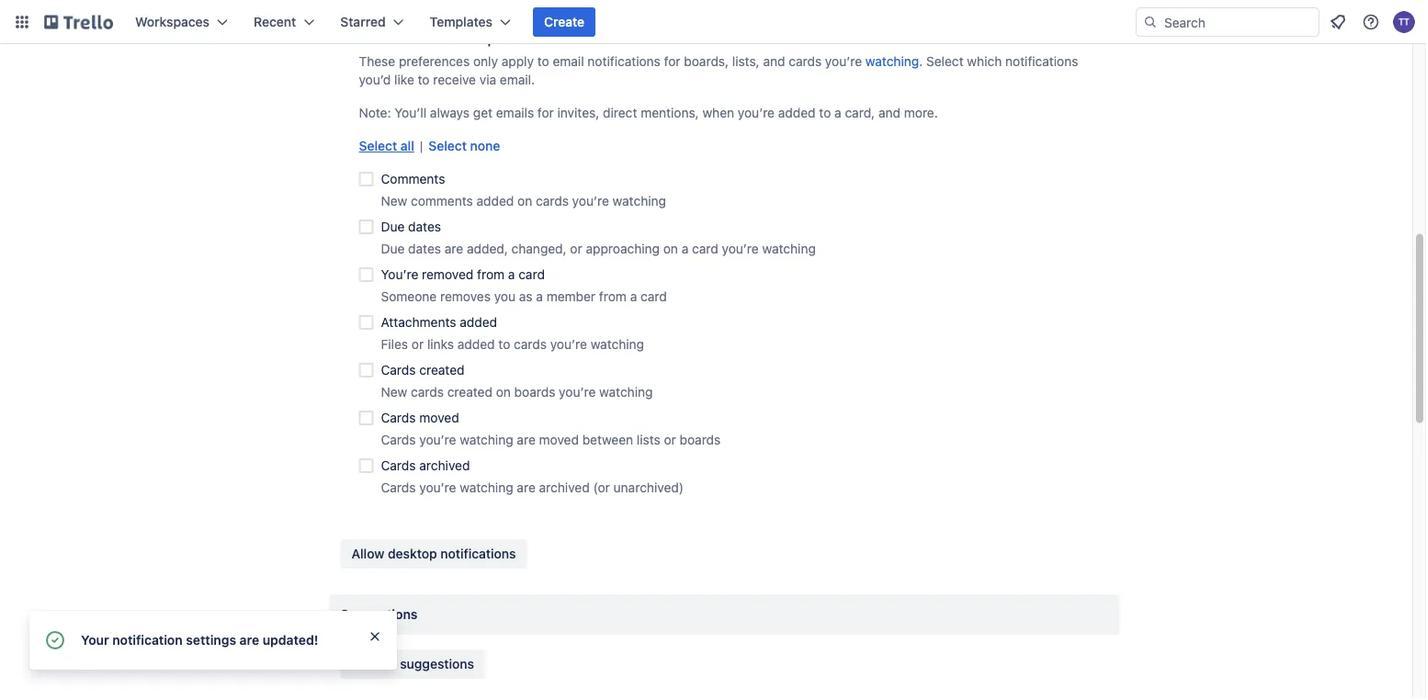 Task type: vqa. For each thing, say whether or not it's contained in the screenshot.


Task type: locate. For each thing, give the bounding box(es) containing it.
from right member
[[599, 290, 627, 305]]

to down you
[[498, 337, 510, 352]]

0 vertical spatial on
[[518, 194, 532, 209]]

dates down comments
[[408, 220, 441, 235]]

1 cards from the top
[[381, 363, 416, 378]]

5 cards from the top
[[381, 481, 416, 496]]

note: you'll always get emails for invites, direct mentions, when you're added to a card, and more.
[[359, 106, 938, 121]]

preferences
[[488, 32, 562, 47], [399, 54, 470, 69]]

1 new from the top
[[381, 194, 407, 209]]

are up cards you're watching are archived (or unarchived)
[[517, 433, 536, 448]]

notifications right desktop
[[441, 547, 516, 562]]

0 horizontal spatial boards
[[514, 385, 555, 400]]

email.
[[500, 73, 535, 88]]

to right like
[[418, 73, 430, 88]]

from
[[477, 267, 505, 283], [599, 290, 627, 305]]

allow desktop notifications link
[[341, 540, 527, 569]]

4 cards from the top
[[381, 459, 416, 474]]

someone
[[381, 290, 437, 305]]

2 horizontal spatial or
[[664, 433, 676, 448]]

preferences up the apply
[[488, 32, 562, 47]]

or down the attachments
[[412, 337, 424, 352]]

1 vertical spatial new
[[381, 385, 407, 400]]

due for due dates are added, changed, or approaching on a card you're watching
[[381, 242, 405, 257]]

a right as
[[536, 290, 543, 305]]

lists
[[637, 433, 661, 448]]

and right card,
[[879, 106, 901, 121]]

1 vertical spatial preferences
[[399, 54, 470, 69]]

due
[[381, 220, 405, 235], [381, 242, 405, 257]]

1 vertical spatial moved
[[539, 433, 579, 448]]

a
[[835, 106, 842, 121], [682, 242, 689, 257], [508, 267, 515, 283], [536, 290, 543, 305], [630, 290, 637, 305]]

created
[[419, 363, 465, 378], [447, 385, 493, 400]]

added,
[[467, 242, 508, 257]]

new for new cards created on boards you're watching
[[381, 385, 407, 400]]

1 vertical spatial created
[[447, 385, 493, 400]]

1 horizontal spatial boards
[[680, 433, 721, 448]]

email
[[377, 32, 411, 47]]

archived
[[419, 459, 470, 474], [539, 481, 590, 496]]

0 vertical spatial preferences
[[488, 32, 562, 47]]

disable suggestions
[[352, 657, 474, 672]]

notifications inside . select which notifications you'd like to receive via email.
[[1006, 54, 1079, 69]]

0 notifications image
[[1327, 11, 1349, 33]]

allow
[[352, 547, 384, 562]]

or
[[570, 242, 582, 257], [412, 337, 424, 352], [664, 433, 676, 448]]

disable
[[352, 657, 397, 672]]

Search field
[[1158, 8, 1319, 36]]

card up as
[[519, 267, 545, 283]]

2 vertical spatial or
[[664, 433, 676, 448]]

only
[[473, 54, 498, 69]]

added up 'added,'
[[477, 194, 514, 209]]

notifications up direct
[[588, 54, 661, 69]]

on for boards
[[496, 385, 511, 400]]

cards
[[789, 54, 822, 69], [536, 194, 569, 209], [514, 337, 547, 352], [411, 385, 444, 400]]

moved up cards archived at the left of the page
[[419, 411, 459, 426]]

card right approaching
[[692, 242, 719, 257]]

2 horizontal spatial card
[[692, 242, 719, 257]]

archived left (or
[[539, 481, 590, 496]]

none
[[470, 139, 500, 154]]

0 horizontal spatial on
[[496, 385, 511, 400]]

select
[[926, 54, 964, 69], [359, 139, 397, 154], [429, 139, 467, 154]]

1 horizontal spatial from
[[599, 290, 627, 305]]

notification down templates
[[414, 32, 484, 47]]

your
[[81, 633, 109, 648]]

0 vertical spatial for
[[664, 54, 681, 69]]

select right .
[[926, 54, 964, 69]]

cards for cards moved
[[381, 411, 416, 426]]

3 cards from the top
[[381, 433, 416, 448]]

0 horizontal spatial for
[[538, 106, 554, 121]]

due dates
[[381, 220, 441, 235]]

on right approaching
[[663, 242, 678, 257]]

receive
[[433, 73, 476, 88]]

recent button
[[243, 7, 326, 37]]

moved left between
[[539, 433, 579, 448]]

create
[[544, 14, 585, 29]]

cards for cards archived
[[381, 459, 416, 474]]

you'll
[[395, 106, 427, 121]]

a down approaching
[[630, 290, 637, 305]]

added down 'removes'
[[460, 315, 497, 330]]

are right settings
[[240, 633, 259, 648]]

0 vertical spatial from
[[477, 267, 505, 283]]

notification
[[414, 32, 484, 47], [112, 633, 183, 648]]

(or
[[593, 481, 610, 496]]

cards created
[[381, 363, 465, 378]]

1 vertical spatial or
[[412, 337, 424, 352]]

0 vertical spatial and
[[763, 54, 785, 69]]

2 due from the top
[[381, 242, 405, 257]]

1 vertical spatial and
[[879, 106, 901, 121]]

desktop
[[388, 547, 437, 562]]

boards up "cards you're watching are moved between lists or boards"
[[514, 385, 555, 400]]

1 due from the top
[[381, 220, 405, 235]]

notifications right 'which'
[[1006, 54, 1079, 69]]

0 horizontal spatial or
[[412, 337, 424, 352]]

created down "links"
[[419, 363, 465, 378]]

2 horizontal spatial select
[[926, 54, 964, 69]]

notifications
[[588, 54, 661, 69], [1006, 54, 1079, 69], [441, 547, 516, 562]]

or right changed,
[[570, 242, 582, 257]]

1 horizontal spatial or
[[570, 242, 582, 257]]

mentions,
[[641, 106, 699, 121]]

boards right lists
[[680, 433, 721, 448]]

0 vertical spatial new
[[381, 194, 407, 209]]

attachments added
[[381, 315, 497, 330]]

card,
[[845, 106, 875, 121]]

from down 'added,'
[[477, 267, 505, 283]]

for
[[664, 54, 681, 69], [538, 106, 554, 121]]

2 dates from the top
[[408, 242, 441, 257]]

a left card,
[[835, 106, 842, 121]]

1 horizontal spatial for
[[664, 54, 681, 69]]

boards,
[[684, 54, 729, 69]]

note:
[[359, 106, 391, 121]]

2 vertical spatial on
[[496, 385, 511, 400]]

your notification settings are updated!
[[81, 633, 318, 648]]

these
[[359, 54, 395, 69]]

1 vertical spatial boards
[[680, 433, 721, 448]]

1 vertical spatial due
[[381, 242, 405, 257]]

cards
[[381, 363, 416, 378], [381, 411, 416, 426], [381, 433, 416, 448], [381, 459, 416, 474], [381, 481, 416, 496]]

2 cards from the top
[[381, 411, 416, 426]]

card
[[692, 242, 719, 257], [519, 267, 545, 283], [641, 290, 667, 305]]

invites,
[[558, 106, 600, 121]]

select right |
[[429, 139, 467, 154]]

1 horizontal spatial notification
[[414, 32, 484, 47]]

boards
[[514, 385, 555, 400], [680, 433, 721, 448]]

watching
[[866, 54, 919, 69], [613, 194, 666, 209], [762, 242, 816, 257], [591, 337, 644, 352], [599, 385, 653, 400], [460, 433, 513, 448], [460, 481, 513, 496]]

dates for due dates are added, changed, or approaching on a card you're watching
[[408, 242, 441, 257]]

are down "cards you're watching are moved between lists or boards"
[[517, 481, 536, 496]]

which
[[967, 54, 1002, 69]]

all
[[401, 139, 414, 154]]

recent
[[254, 14, 296, 29]]

and
[[763, 54, 785, 69], [879, 106, 901, 121]]

terry turtle (terryturtle) image
[[1393, 11, 1415, 33]]

primary element
[[0, 0, 1426, 44]]

1 vertical spatial on
[[663, 242, 678, 257]]

1 horizontal spatial card
[[641, 290, 667, 305]]

1 vertical spatial archived
[[539, 481, 590, 496]]

0 vertical spatial moved
[[419, 411, 459, 426]]

on up changed,
[[518, 194, 532, 209]]

0 vertical spatial dates
[[408, 220, 441, 235]]

created down cards created
[[447, 385, 493, 400]]

1 horizontal spatial on
[[518, 194, 532, 209]]

for left boards,
[[664, 54, 681, 69]]

links
[[427, 337, 454, 352]]

2 vertical spatial card
[[641, 290, 667, 305]]

0 vertical spatial notification
[[414, 32, 484, 47]]

0 vertical spatial archived
[[419, 459, 470, 474]]

are for updated!
[[240, 633, 259, 648]]

direct
[[603, 106, 637, 121]]

card down approaching
[[641, 290, 667, 305]]

moved
[[419, 411, 459, 426], [539, 433, 579, 448]]

or right lists
[[664, 433, 676, 448]]

2 horizontal spatial notifications
[[1006, 54, 1079, 69]]

new down cards created
[[381, 385, 407, 400]]

archived down 'cards moved'
[[419, 459, 470, 474]]

and right lists,
[[763, 54, 785, 69]]

to
[[537, 54, 549, 69], [418, 73, 430, 88], [819, 106, 831, 121], [498, 337, 510, 352]]

on
[[518, 194, 532, 209], [663, 242, 678, 257], [496, 385, 511, 400]]

comments
[[411, 194, 473, 209]]

1 dates from the top
[[408, 220, 441, 235]]

added
[[778, 106, 816, 121], [477, 194, 514, 209], [460, 315, 497, 330], [458, 337, 495, 352]]

back to home image
[[44, 7, 113, 37]]

new down 'comments'
[[381, 194, 407, 209]]

0 horizontal spatial card
[[519, 267, 545, 283]]

dates down due dates
[[408, 242, 441, 257]]

notification right your
[[112, 633, 183, 648]]

1 vertical spatial notification
[[112, 633, 183, 648]]

for right the emails
[[538, 106, 554, 121]]

always
[[430, 106, 470, 121]]

1 horizontal spatial preferences
[[488, 32, 562, 47]]

cards for cards you're watching are moved between lists or boards
[[381, 433, 416, 448]]

1 vertical spatial dates
[[408, 242, 441, 257]]

watching link
[[866, 54, 919, 69]]

0 vertical spatial created
[[419, 363, 465, 378]]

0 horizontal spatial notification
[[112, 633, 183, 648]]

preferences up receive
[[399, 54, 470, 69]]

cards down as
[[514, 337, 547, 352]]

0 horizontal spatial and
[[763, 54, 785, 69]]

0 vertical spatial due
[[381, 220, 405, 235]]

notification for email
[[414, 32, 484, 47]]

select left all
[[359, 139, 397, 154]]

due dates are added, changed, or approaching on a card you're watching
[[381, 242, 816, 257]]

like
[[394, 73, 414, 88]]

1 vertical spatial from
[[599, 290, 627, 305]]

2 new from the top
[[381, 385, 407, 400]]

on down files or links added to cards you're watching
[[496, 385, 511, 400]]

1 horizontal spatial notifications
[[588, 54, 661, 69]]

are for moved
[[517, 433, 536, 448]]

you're
[[825, 54, 862, 69], [738, 106, 775, 121], [572, 194, 609, 209], [722, 242, 759, 257], [550, 337, 587, 352], [559, 385, 596, 400], [419, 433, 456, 448], [419, 481, 456, 496]]



Task type: describe. For each thing, give the bounding box(es) containing it.
a up you
[[508, 267, 515, 283]]

unarchived)
[[614, 481, 684, 496]]

2 horizontal spatial on
[[663, 242, 678, 257]]

select none button
[[429, 137, 500, 156]]

via
[[480, 73, 496, 88]]

as
[[519, 290, 533, 305]]

0 horizontal spatial archived
[[419, 459, 470, 474]]

search image
[[1143, 15, 1158, 29]]

changed,
[[512, 242, 567, 257]]

suggestions
[[400, 657, 474, 672]]

0 vertical spatial or
[[570, 242, 582, 257]]

0 horizontal spatial preferences
[[399, 54, 470, 69]]

dismiss flag image
[[368, 630, 382, 644]]

1 horizontal spatial archived
[[539, 481, 590, 496]]

added left card,
[[778, 106, 816, 121]]

dates for due dates
[[408, 220, 441, 235]]

are for archived
[[517, 481, 536, 496]]

to inside . select which notifications you'd like to receive via email.
[[418, 73, 430, 88]]

workspaces button
[[124, 7, 239, 37]]

files or links added to cards you're watching
[[381, 337, 644, 352]]

select all button
[[359, 137, 414, 156]]

cards down cards created
[[411, 385, 444, 400]]

templates button
[[419, 7, 522, 37]]

more.
[[904, 106, 938, 121]]

added right "links"
[[458, 337, 495, 352]]

when
[[703, 106, 734, 121]]

apply
[[502, 54, 534, 69]]

to left email
[[537, 54, 549, 69]]

settings
[[186, 633, 236, 648]]

you're removed from a card
[[381, 267, 545, 283]]

. select which notifications you'd like to receive via email.
[[359, 54, 1079, 88]]

starred button
[[329, 7, 415, 37]]

1 horizontal spatial and
[[879, 106, 901, 121]]

.
[[919, 54, 923, 69]]

email
[[553, 54, 584, 69]]

files
[[381, 337, 408, 352]]

0 horizontal spatial from
[[477, 267, 505, 283]]

a right approaching
[[682, 242, 689, 257]]

allow desktop notifications
[[352, 547, 516, 562]]

notification for your
[[112, 633, 183, 648]]

new cards created on boards you're watching
[[381, 385, 653, 400]]

someone removes you as a member from a card
[[381, 290, 667, 305]]

these preferences only apply to email notifications for boards, lists, and cards you're watching
[[359, 54, 919, 69]]

new comments added on cards you're watching
[[381, 194, 666, 209]]

1 horizontal spatial moved
[[539, 433, 579, 448]]

1 vertical spatial card
[[519, 267, 545, 283]]

you'd
[[359, 73, 391, 88]]

get
[[473, 106, 493, 121]]

emails
[[496, 106, 534, 121]]

select all | select none
[[359, 139, 500, 154]]

due for due dates
[[381, 220, 405, 235]]

disable suggestions link
[[341, 650, 485, 680]]

on for cards
[[518, 194, 532, 209]]

cards for cards created
[[381, 363, 416, 378]]

you
[[494, 290, 516, 305]]

you're
[[381, 267, 418, 283]]

removes
[[440, 290, 491, 305]]

comments
[[381, 172, 445, 187]]

new for new comments added on cards you're watching
[[381, 194, 407, 209]]

cards up changed,
[[536, 194, 569, 209]]

lists,
[[732, 54, 760, 69]]

0 horizontal spatial notifications
[[441, 547, 516, 562]]

cards archived
[[381, 459, 470, 474]]

approaching
[[586, 242, 660, 257]]

attachments
[[381, 315, 456, 330]]

to left card,
[[819, 106, 831, 121]]

cards for cards you're watching are archived (or unarchived)
[[381, 481, 416, 496]]

member
[[547, 290, 596, 305]]

email notification preferences
[[377, 32, 562, 47]]

templates
[[430, 14, 493, 29]]

cards you're watching are moved between lists or boards
[[381, 433, 721, 448]]

1 horizontal spatial select
[[429, 139, 467, 154]]

cards you're watching are archived (or unarchived)
[[381, 481, 684, 496]]

suggestions
[[341, 607, 418, 623]]

between
[[582, 433, 633, 448]]

removed
[[422, 267, 474, 283]]

0 vertical spatial boards
[[514, 385, 555, 400]]

create button
[[533, 7, 596, 37]]

1 vertical spatial for
[[538, 106, 554, 121]]

|
[[420, 139, 423, 154]]

cards right lists,
[[789, 54, 822, 69]]

0 horizontal spatial moved
[[419, 411, 459, 426]]

0 vertical spatial card
[[692, 242, 719, 257]]

starred
[[340, 14, 386, 29]]

0 horizontal spatial select
[[359, 139, 397, 154]]

workspaces
[[135, 14, 210, 29]]

select inside . select which notifications you'd like to receive via email.
[[926, 54, 964, 69]]

open information menu image
[[1362, 13, 1380, 31]]

cards moved
[[381, 411, 459, 426]]

are up removed on the top of page
[[445, 242, 463, 257]]

updated!
[[263, 633, 318, 648]]



